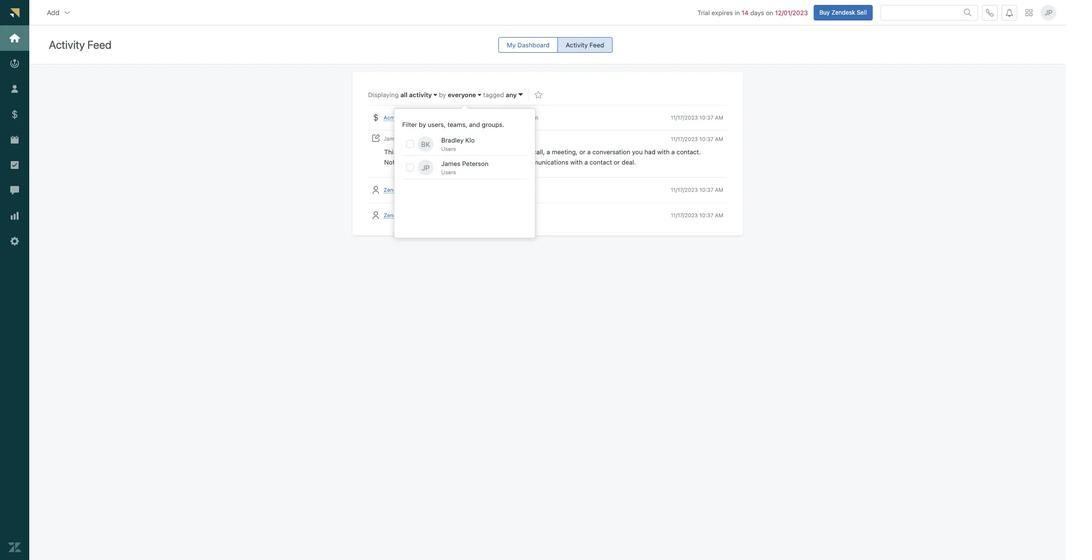 Task type: describe. For each thing, give the bounding box(es) containing it.
about
[[509, 148, 526, 156]]

filter by users, teams, and groups.
[[402, 121, 504, 128]]

4 10:37 from the top
[[700, 212, 714, 218]]

expires
[[712, 9, 733, 16]]

3 11/17/2023 10:37 am from the top
[[671, 187, 724, 193]]

3 am from the top
[[715, 187, 724, 193]]

displaying
[[368, 91, 400, 99]]

call,
[[533, 148, 545, 156]]

users for bk
[[441, 146, 456, 152]]

note
[[441, 135, 452, 142]]

history
[[476, 158, 496, 166]]

added
[[472, 114, 488, 121]]

1 horizontal spatial activity
[[566, 41, 588, 49]]

trial
[[698, 9, 710, 16]]

users for jp
[[441, 169, 456, 175]]

peterson for james peterson users
[[462, 160, 489, 167]]

3 11/17/2023 from the top
[[671, 187, 698, 193]]

2 11/17/2023 10:37 am from the top
[[671, 136, 724, 142]]

1 10:37 from the top
[[700, 114, 714, 121]]

use
[[427, 148, 439, 156]]

bradley klo users
[[441, 136, 475, 152]]

a up contact
[[587, 148, 591, 156]]

zendesk image
[[8, 541, 21, 554]]

activity feed link
[[558, 37, 613, 53]]

james peterson users
[[441, 160, 489, 175]]

a right "is"
[[405, 148, 409, 156]]

notes
[[440, 148, 457, 156]]

activity
[[409, 91, 432, 99]]

$0.00
[[456, 114, 471, 121]]

2 am from the top
[[715, 136, 724, 142]]

contact.
[[677, 148, 701, 156]]

all activity
[[400, 91, 432, 99]]

contact
[[590, 158, 612, 166]]

and
[[469, 121, 480, 128]]

zendesk products image
[[1026, 9, 1033, 16]]

14
[[742, 9, 749, 16]]

add
[[47, 8, 59, 16]]

2 10:37 from the top
[[700, 136, 714, 142]]

zendesk sell employee link
[[384, 187, 443, 194]]

my dashboard
[[507, 41, 550, 49]]

days
[[751, 9, 764, 16]]

enter
[[466, 148, 482, 156]]

meeting,
[[552, 148, 578, 156]]

zendesk sell employee
[[384, 187, 443, 193]]

1 horizontal spatial acme co sales opportunity link
[[462, 135, 533, 142]]

by inside this is a note. use notes to enter updates about a call, a meeting, or a conversation you had with a contact. notes are helpful by keeping a history of your communications with a contact or deal.
[[437, 158, 444, 166]]

jp button
[[1041, 5, 1057, 20]]

by right added
[[490, 114, 496, 121]]

is
[[399, 148, 403, 156]]

any
[[506, 91, 517, 99]]

0 horizontal spatial feed
[[87, 38, 112, 52]]

a left call,
[[528, 148, 531, 156]]

zendesk sell
[[384, 212, 417, 218]]

1 am from the top
[[715, 114, 724, 121]]

bradley
[[441, 136, 464, 144]]

users,
[[428, 121, 446, 128]]

calls image
[[986, 9, 994, 16]]

updates
[[483, 148, 507, 156]]

0 horizontal spatial with
[[570, 158, 583, 166]]

1 vertical spatial jp
[[422, 163, 430, 172]]

1 horizontal spatial or
[[614, 158, 620, 166]]

zendesk for zendesk sell employee
[[384, 187, 406, 193]]

of
[[498, 158, 504, 166]]

zendesk for zendesk sell
[[384, 212, 406, 218]]

this is a note. use notes to enter updates about a call, a meeting, or a conversation you had with a contact. notes are helpful by keeping a history of your communications with a contact or deal.
[[384, 148, 703, 166]]

this
[[384, 148, 397, 156]]

james for james peterson users
[[441, 160, 461, 167]]

2 horizontal spatial peterson
[[516, 114, 539, 121]]

everyone
[[448, 91, 476, 99]]



Task type: locate. For each thing, give the bounding box(es) containing it.
4 11/17/2023 10:37 am from the top
[[671, 212, 724, 218]]

note.
[[410, 148, 425, 156]]

activity down chevron down image
[[49, 38, 85, 52]]

with
[[657, 148, 670, 156], [570, 158, 583, 166]]

search image
[[964, 9, 972, 16]]

activity
[[49, 38, 85, 52], [566, 41, 588, 49]]

1 horizontal spatial activity feed
[[566, 41, 604, 49]]

all
[[400, 91, 408, 99]]

3 10:37 from the top
[[700, 187, 714, 193]]

0 horizontal spatial caret down image
[[434, 92, 437, 98]]

0 vertical spatial acme co sales opportunity link
[[384, 114, 454, 121]]

peterson
[[516, 114, 539, 121], [402, 135, 425, 142], [462, 160, 489, 167]]

a right the left
[[436, 135, 439, 142]]

0 vertical spatial sales
[[408, 114, 422, 121]]

0 vertical spatial james
[[498, 114, 514, 121]]

1 horizontal spatial co
[[478, 135, 485, 142]]

by right filter
[[419, 121, 426, 128]]

1 horizontal spatial james
[[441, 160, 461, 167]]

0 horizontal spatial james
[[384, 135, 400, 142]]

opportunity up note
[[424, 114, 454, 121]]

1 vertical spatial peterson
[[402, 135, 425, 142]]

sell left employee
[[407, 187, 417, 193]]

peterson down caret down image
[[516, 114, 539, 121]]

notes
[[384, 158, 402, 166]]

sell down zendesk sell employee link
[[407, 212, 417, 218]]

2 vertical spatial peterson
[[462, 160, 489, 167]]

had
[[645, 148, 656, 156]]

2 horizontal spatial james
[[498, 114, 514, 121]]

1 horizontal spatial jp
[[1045, 8, 1053, 17]]

1 vertical spatial opportunity
[[502, 135, 533, 142]]

a right call,
[[547, 148, 550, 156]]

chevron down image
[[63, 9, 71, 16]]

0 vertical spatial with
[[657, 148, 670, 156]]

buy zendesk sell button
[[814, 5, 873, 20]]

with down meeting,
[[570, 158, 583, 166]]

are
[[403, 158, 413, 166]]

acme right the for
[[462, 135, 477, 142]]

klo
[[465, 136, 475, 144]]

co right klo
[[478, 135, 485, 142]]

bk
[[421, 140, 430, 148]]

a
[[436, 135, 439, 142], [405, 148, 409, 156], [528, 148, 531, 156], [547, 148, 550, 156], [587, 148, 591, 156], [672, 148, 675, 156], [470, 158, 474, 166], [585, 158, 588, 166]]

on
[[766, 9, 773, 16]]

sell right buy
[[857, 9, 867, 16]]

peterson down enter
[[462, 160, 489, 167]]

0 horizontal spatial opportunity
[[424, 114, 454, 121]]

zendesk right buy
[[832, 9, 855, 16]]

1 caret down image from the left
[[434, 92, 437, 98]]

a down enter
[[470, 158, 474, 166]]

a left contact.
[[672, 148, 675, 156]]

1 horizontal spatial feed
[[590, 41, 604, 49]]

my
[[507, 41, 516, 49]]

sell
[[857, 9, 867, 16], [407, 187, 417, 193], [407, 212, 417, 218]]

0 horizontal spatial acme co sales opportunity link
[[384, 114, 454, 121]]

0 vertical spatial zendesk
[[832, 9, 855, 16]]

jp
[[1045, 8, 1053, 17], [422, 163, 430, 172]]

employee
[[418, 187, 443, 193]]

zendesk inside button
[[832, 9, 855, 16]]

11/17/2023 10:37 am
[[671, 114, 724, 121], [671, 136, 724, 142], [671, 187, 724, 193], [671, 212, 724, 218]]

0 horizontal spatial or
[[580, 148, 586, 156]]

trial expires in 14 days on 12/01/2023
[[698, 9, 808, 16]]

1 11/17/2023 10:37 am from the top
[[671, 114, 724, 121]]

to
[[459, 148, 465, 156]]

zendesk
[[832, 9, 855, 16], [384, 187, 406, 193], [384, 212, 406, 218]]

1 horizontal spatial acme
[[462, 135, 477, 142]]

left
[[426, 135, 435, 142]]

peterson inside james peterson users
[[462, 160, 489, 167]]

1 vertical spatial users
[[441, 169, 456, 175]]

0 horizontal spatial acme
[[384, 114, 398, 121]]

by
[[439, 91, 446, 99], [490, 114, 496, 121], [419, 121, 426, 128], [437, 158, 444, 166]]

0 vertical spatial opportunity
[[424, 114, 454, 121]]

activity right dashboard
[[566, 41, 588, 49]]

james up this
[[384, 135, 400, 142]]

users
[[441, 146, 456, 152], [441, 169, 456, 175]]

all activity link
[[400, 91, 437, 99]]

jp right zendesk products image
[[1045, 8, 1053, 17]]

james
[[498, 114, 514, 121], [384, 135, 400, 142], [441, 160, 461, 167]]

opportunity up about
[[502, 135, 533, 142]]

0 horizontal spatial peterson
[[402, 135, 425, 142]]

1 horizontal spatial with
[[657, 148, 670, 156]]

helpful
[[415, 158, 435, 166]]

james down any
[[498, 114, 514, 121]]

1 horizontal spatial peterson
[[462, 160, 489, 167]]

1 vertical spatial zendesk
[[384, 187, 406, 193]]

zendesk up zendesk sell
[[384, 187, 406, 193]]

filter
[[402, 121, 417, 128]]

zendesk down zendesk sell employee link
[[384, 212, 406, 218]]

peterson up note.
[[402, 135, 425, 142]]

dashboard
[[518, 41, 550, 49]]

groups.
[[482, 121, 504, 128]]

users inside the bradley klo users
[[441, 146, 456, 152]]

for
[[454, 135, 461, 142]]

with right had
[[657, 148, 670, 156]]

bell image
[[1006, 9, 1014, 16]]

1 users from the top
[[441, 146, 456, 152]]

james peterson left a note for acme co sales opportunity
[[384, 135, 533, 142]]

11/17/2023
[[671, 114, 698, 121], [671, 136, 698, 142], [671, 187, 698, 193], [671, 212, 698, 218]]

caret down image left the "tagged" at top
[[478, 92, 482, 98]]

or down conversation
[[614, 158, 620, 166]]

2 vertical spatial james
[[441, 160, 461, 167]]

sales
[[408, 114, 422, 121], [487, 135, 501, 142]]

0 horizontal spatial jp
[[422, 163, 430, 172]]

2 vertical spatial zendesk
[[384, 212, 406, 218]]

a left contact
[[585, 158, 588, 166]]

0 vertical spatial or
[[580, 148, 586, 156]]

jp inside button
[[1045, 8, 1053, 17]]

add button
[[39, 3, 79, 22]]

2 caret down image from the left
[[478, 92, 482, 98]]

0 horizontal spatial activity
[[49, 38, 85, 52]]

caret down image inside all activity 'link'
[[434, 92, 437, 98]]

users down bradley
[[441, 146, 456, 152]]

co
[[400, 114, 407, 121], [478, 135, 485, 142]]

acme co sales opportunity link down all activity 'link'
[[384, 114, 454, 121]]

4 am from the top
[[715, 212, 724, 218]]

1 vertical spatial acme co sales opportunity link
[[462, 135, 533, 142]]

caret down image
[[434, 92, 437, 98], [478, 92, 482, 98]]

1 vertical spatial sales
[[487, 135, 501, 142]]

12/01/2023
[[775, 9, 808, 16]]

acme co sales opportunity link up updates
[[462, 135, 533, 142]]

1 vertical spatial with
[[570, 158, 583, 166]]

am
[[715, 114, 724, 121], [715, 136, 724, 142], [715, 187, 724, 193], [715, 212, 724, 218]]

0 vertical spatial acme
[[384, 114, 398, 121]]

2 vertical spatial sell
[[407, 212, 417, 218]]

peterson for james peterson left a note for acme co sales opportunity
[[402, 135, 425, 142]]

sales up updates
[[487, 135, 501, 142]]

buy zendesk sell
[[820, 9, 867, 16]]

my dashboard link
[[499, 37, 558, 53]]

0 horizontal spatial sales
[[408, 114, 422, 121]]

conversation
[[593, 148, 630, 156]]

activity feed
[[49, 38, 112, 52], [566, 41, 604, 49]]

1 vertical spatial sell
[[407, 187, 417, 193]]

buy
[[820, 9, 830, 16]]

1 horizontal spatial opportunity
[[502, 135, 533, 142]]

acme co sales opportunity link
[[384, 114, 454, 121], [462, 135, 533, 142]]

keeping
[[445, 158, 469, 166]]

0 vertical spatial co
[[400, 114, 407, 121]]

sell inside button
[[857, 9, 867, 16]]

co down all
[[400, 114, 407, 121]]

users inside james peterson users
[[441, 169, 456, 175]]

2 11/17/2023 from the top
[[671, 136, 698, 142]]

james for james peterson left a note for acme co sales opportunity
[[384, 135, 400, 142]]

1 vertical spatial james
[[384, 135, 400, 142]]

your
[[505, 158, 518, 166]]

or right meeting,
[[580, 148, 586, 156]]

james down notes
[[441, 160, 461, 167]]

or
[[580, 148, 586, 156], [614, 158, 620, 166]]

0 horizontal spatial co
[[400, 114, 407, 121]]

by left everyone
[[439, 91, 446, 99]]

communications
[[520, 158, 569, 166]]

opportunity
[[424, 114, 454, 121], [502, 135, 533, 142]]

deal.
[[622, 158, 636, 166]]

in
[[735, 9, 740, 16]]

1 11/17/2023 from the top
[[671, 114, 698, 121]]

jp down use
[[422, 163, 430, 172]]

2 users from the top
[[441, 169, 456, 175]]

by down use
[[437, 158, 444, 166]]

1 horizontal spatial caret down image
[[478, 92, 482, 98]]

sales down all activity
[[408, 114, 422, 121]]

4 11/17/2023 from the top
[[671, 212, 698, 218]]

1 vertical spatial acme
[[462, 135, 477, 142]]

you
[[632, 148, 643, 156]]

0 vertical spatial jp
[[1045, 8, 1053, 17]]

notes image
[[372, 134, 380, 142]]

0 vertical spatial peterson
[[516, 114, 539, 121]]

sell for zendesk sell employee
[[407, 187, 417, 193]]

james inside james peterson users
[[441, 160, 461, 167]]

tagged
[[483, 91, 504, 99]]

0 horizontal spatial activity feed
[[49, 38, 112, 52]]

1 vertical spatial co
[[478, 135, 485, 142]]

0 vertical spatial sell
[[857, 9, 867, 16]]

10:37
[[700, 114, 714, 121], [700, 136, 714, 142], [700, 187, 714, 193], [700, 212, 714, 218]]

users down keeping
[[441, 169, 456, 175]]

caret down image
[[519, 90, 523, 99]]

teams,
[[448, 121, 468, 128]]

1 horizontal spatial sales
[[487, 135, 501, 142]]

feed
[[87, 38, 112, 52], [590, 41, 604, 49]]

1 vertical spatial or
[[614, 158, 620, 166]]

sell for zendesk sell
[[407, 212, 417, 218]]

acme
[[384, 114, 398, 121], [462, 135, 477, 142]]

zendesk sell link
[[384, 212, 417, 219]]

0 vertical spatial users
[[441, 146, 456, 152]]

acme co sales opportunity $0.00 added by james peterson
[[384, 114, 539, 121]]

acme left filter
[[384, 114, 398, 121]]

caret down image right activity
[[434, 92, 437, 98]]



Task type: vqa. For each thing, say whether or not it's contained in the screenshot.
Subscriptions at the left bottom
no



